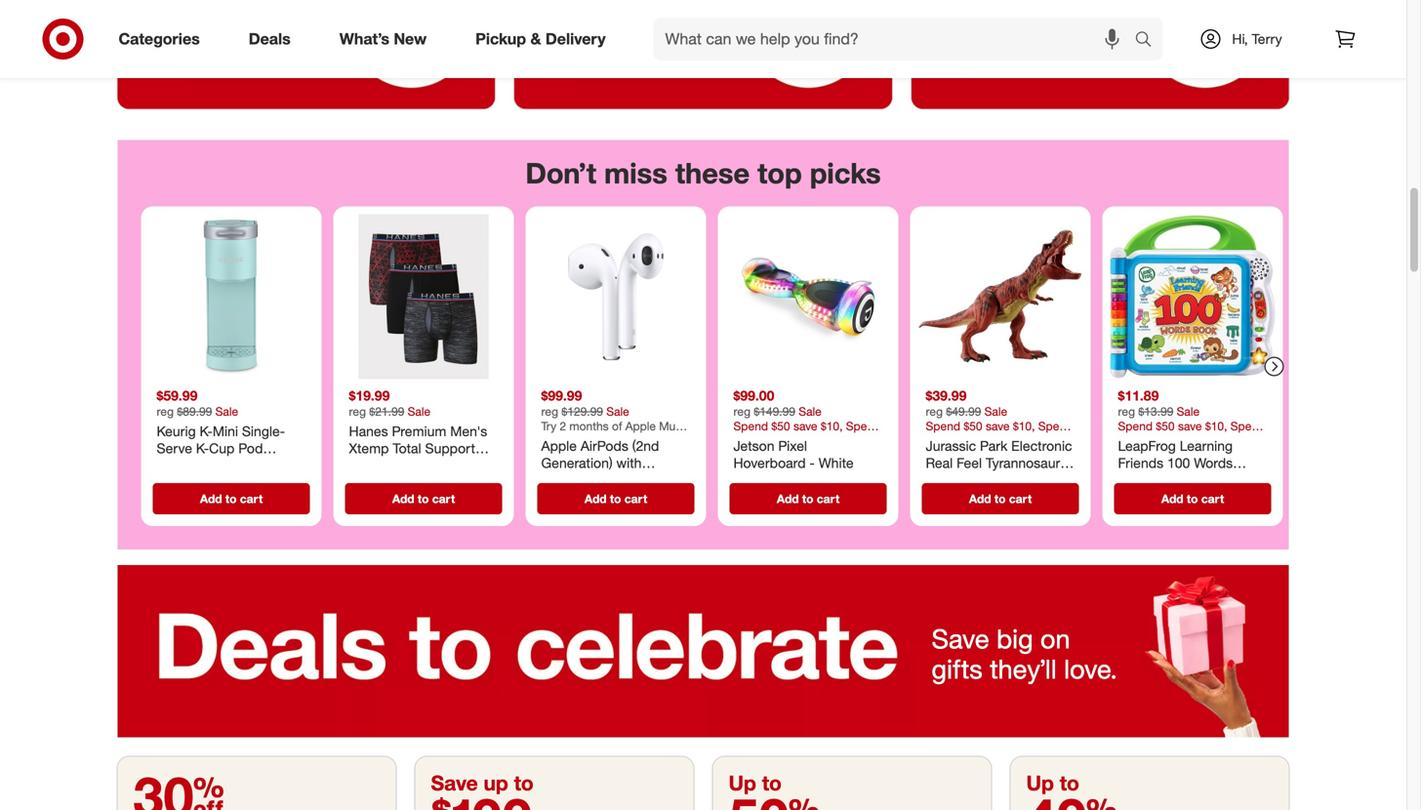 Task type: locate. For each thing, give the bounding box(es) containing it.
mini
[[213, 423, 238, 440]]

to
[[225, 492, 237, 506], [418, 492, 429, 506], [610, 492, 621, 506], [802, 492, 814, 506], [995, 492, 1006, 506], [1187, 492, 1198, 506], [514, 771, 534, 796], [762, 771, 782, 796], [1060, 771, 1080, 796]]

$39.99
[[926, 387, 967, 404]]

1 add to cart from the left
[[200, 492, 263, 506]]

sale right "$49.99"
[[985, 404, 1008, 419]]

up
[[729, 771, 757, 796], [1027, 771, 1054, 796]]

reg inside $19.99 reg $21.99 sale
[[349, 404, 366, 419]]

to for $19.99
[[418, 492, 429, 506]]

add down hoverboard
[[777, 492, 799, 506]]

4 cart from the left
[[817, 492, 840, 506]]

add to cart button down with
[[537, 483, 695, 515]]

electronic
[[1012, 437, 1073, 455]]

3 reg from the left
[[541, 404, 558, 419]]

1 horizontal spatial save
[[932, 623, 990, 655]]

2 cart from the left
[[432, 492, 455, 506]]

deals link
[[232, 18, 315, 61]]

5 add from the left
[[969, 492, 992, 506]]

cart for keurig k-mini single- serve k-cup pod coffee maker - oasis
[[240, 492, 263, 506]]

6 add from the left
[[1162, 492, 1184, 506]]

sale right $13.99
[[1177, 404, 1200, 419]]

$39.99 reg $49.99 sale
[[926, 387, 1008, 419]]

sale inside $19.99 reg $21.99 sale
[[408, 404, 431, 419]]

real
[[926, 455, 953, 472]]

generation)
[[541, 455, 613, 472]]

reg inside $99.99 reg $129.99 sale
[[541, 404, 558, 419]]

reg inside $39.99 reg $49.99 sale
[[926, 404, 943, 419]]

- inside jetson pixel hoverboard - white
[[810, 455, 815, 472]]

cart for apple airpods (2nd generation) with charging case
[[625, 492, 647, 506]]

2 up from the left
[[1027, 771, 1054, 796]]

add for $59.99
[[200, 492, 222, 506]]

add for $99.00
[[777, 492, 799, 506]]

$99.99
[[541, 387, 582, 404]]

1 cart from the left
[[240, 492, 263, 506]]

6 reg from the left
[[1118, 404, 1135, 419]]

sale for $59.99
[[215, 404, 238, 419]]

1 add from the left
[[200, 492, 222, 506]]

4 reg from the left
[[734, 404, 751, 419]]

sale inside $39.99 reg $49.99 sale
[[985, 404, 1008, 419]]

2 add from the left
[[392, 492, 415, 506]]

exclusive)
[[999, 472, 1059, 489]]

0 horizontal spatial up to link
[[713, 757, 991, 810]]

2 up to link from the left
[[1011, 757, 1289, 810]]

hanes premium men's xtemp total support pouch anti chafing 3pk boxer briefs - red/gray m image
[[341, 214, 506, 379]]

3 add from the left
[[585, 492, 607, 506]]

with
[[617, 455, 642, 472]]

what's new
[[340, 29, 427, 48]]

add to cart for apple airpods (2nd generation) with charging case
[[585, 492, 647, 506]]

add for $99.99
[[585, 492, 607, 506]]

6 cart from the left
[[1202, 492, 1224, 506]]

save up to link
[[415, 757, 694, 810]]

$89.99
[[177, 404, 212, 419]]

reg left $13.99
[[1118, 404, 1135, 419]]

add to cart button down white
[[730, 483, 887, 515]]

on
[[1041, 623, 1071, 655]]

1 up from the left
[[729, 771, 757, 796]]

1 horizontal spatial up to link
[[1011, 757, 1289, 810]]

add to cart button for apple airpods (2nd generation) with charging case
[[537, 483, 695, 515]]

- inside $59.99 reg $89.99 sale keurig k-mini single- serve k-cup pod coffee maker - oasis
[[243, 457, 248, 474]]

don't
[[526, 156, 597, 190]]

add down maker
[[200, 492, 222, 506]]

(target
[[953, 472, 995, 489]]

2 reg from the left
[[349, 404, 366, 419]]

sale right the $129.99
[[607, 404, 629, 419]]

6 add to cart from the left
[[1162, 492, 1224, 506]]

add to cart button for jurassic park electronic real feel tyrannosaurus rex (target exclusive)
[[922, 483, 1079, 515]]

5 add to cart from the left
[[969, 492, 1032, 506]]

5 sale from the left
[[985, 404, 1008, 419]]

add to cart for jurassic park electronic real feel tyrannosaurus rex (target exclusive)
[[969, 492, 1032, 506]]

4 add to cart button from the left
[[730, 483, 887, 515]]

cart for jetson pixel hoverboard - white
[[817, 492, 840, 506]]

hi, terry
[[1232, 30, 1282, 47]]

maker
[[201, 457, 239, 474]]

sale inside $99.00 reg $149.99 sale
[[799, 404, 822, 419]]

1 horizontal spatial up
[[1027, 771, 1054, 796]]

4 sale from the left
[[799, 404, 822, 419]]

$59.99
[[157, 387, 198, 404]]

sale inside $59.99 reg $89.99 sale keurig k-mini single- serve k-cup pod coffee maker - oasis
[[215, 404, 238, 419]]

3 add to cart from the left
[[585, 492, 647, 506]]

add to cart down 100
[[1162, 492, 1224, 506]]

add down $21.99 on the left
[[392, 492, 415, 506]]

add to cart button down $21.99 on the left
[[345, 483, 502, 515]]

add to cart down $21.99 on the left
[[392, 492, 455, 506]]

-
[[810, 455, 815, 472], [243, 457, 248, 474]]

cart for jurassic park electronic real feel tyrannosaurus rex (target exclusive)
[[1009, 492, 1032, 506]]

cart
[[240, 492, 263, 506], [432, 492, 455, 506], [625, 492, 647, 506], [817, 492, 840, 506], [1009, 492, 1032, 506], [1202, 492, 1224, 506]]

add to cart button down the tyrannosaurus
[[922, 483, 1079, 515]]

sale inside $99.99 reg $129.99 sale
[[607, 404, 629, 419]]

to for $11.89
[[1187, 492, 1198, 506]]

reg
[[157, 404, 174, 419], [349, 404, 366, 419], [541, 404, 558, 419], [734, 404, 751, 419], [926, 404, 943, 419], [1118, 404, 1135, 419]]

$21.99
[[369, 404, 404, 419]]

3 add to cart button from the left
[[537, 483, 695, 515]]

add down leapfrog learning friends 100 words book at the bottom right of the page
[[1162, 492, 1184, 506]]

reg left the $129.99
[[541, 404, 558, 419]]

1 up to from the left
[[729, 771, 782, 796]]

0 horizontal spatial up
[[729, 771, 757, 796]]

to for $59.99
[[225, 492, 237, 506]]

4 add from the left
[[777, 492, 799, 506]]

reg up keurig
[[157, 404, 174, 419]]

hoverboard
[[734, 455, 806, 472]]

0 horizontal spatial -
[[243, 457, 248, 474]]

apple
[[541, 437, 577, 455]]

reg left $21.99 on the left
[[349, 404, 366, 419]]

6 add to cart button from the left
[[1114, 483, 1272, 515]]

sale for $19.99
[[408, 404, 431, 419]]

add to cart down (target
[[969, 492, 1032, 506]]

sale right $149.99
[[799, 404, 822, 419]]

0 vertical spatial save
[[932, 623, 990, 655]]

5 add to cart button from the left
[[922, 483, 1079, 515]]

1 add to cart button from the left
[[153, 483, 310, 515]]

$19.99 reg $21.99 sale
[[349, 387, 431, 419]]

pod
[[238, 440, 263, 457]]

terry
[[1252, 30, 1282, 47]]

1 reg from the left
[[157, 404, 174, 419]]

6 sale from the left
[[1177, 404, 1200, 419]]

add to cart down case
[[585, 492, 647, 506]]

new
[[394, 29, 427, 48]]

sale for $99.00
[[799, 404, 822, 419]]

save inside the save big on gifts they'll love.
[[932, 623, 990, 655]]

$129.99
[[562, 404, 603, 419]]

apple airpods (2nd generation) with charging case image
[[534, 214, 699, 379]]

save
[[932, 623, 990, 655], [431, 771, 478, 796]]

tyrannosaurus
[[986, 455, 1075, 472]]

0 horizontal spatial up to
[[729, 771, 782, 796]]

add to cart down white
[[777, 492, 840, 506]]

$13.99
[[1139, 404, 1174, 419]]

3 cart from the left
[[625, 492, 647, 506]]

reg for $59.99
[[157, 404, 174, 419]]

up for first up to link from left
[[729, 771, 757, 796]]

add for $39.99
[[969, 492, 992, 506]]

2 up to from the left
[[1027, 771, 1080, 796]]

0 horizontal spatial save
[[431, 771, 478, 796]]

miss
[[604, 156, 668, 190]]

add to cart button
[[153, 483, 310, 515], [345, 483, 502, 515], [537, 483, 695, 515], [730, 483, 887, 515], [922, 483, 1079, 515], [1114, 483, 1272, 515]]

&
[[531, 29, 541, 48]]

add
[[200, 492, 222, 506], [392, 492, 415, 506], [585, 492, 607, 506], [777, 492, 799, 506], [969, 492, 992, 506], [1162, 492, 1184, 506]]

sale right $21.99 on the left
[[408, 404, 431, 419]]

$149.99
[[754, 404, 796, 419]]

$49.99
[[946, 404, 981, 419]]

up to link
[[713, 757, 991, 810], [1011, 757, 1289, 810]]

$59.99 reg $89.99 sale keurig k-mini single- serve k-cup pod coffee maker - oasis
[[157, 387, 286, 474]]

add down (target
[[969, 492, 992, 506]]

reg for $11.89
[[1118, 404, 1135, 419]]

- left white
[[810, 455, 815, 472]]

add to cart button down maker
[[153, 483, 310, 515]]

1 horizontal spatial -
[[810, 455, 815, 472]]

up to for 1st up to link from right
[[1027, 771, 1080, 796]]

jetson pixel hoverboard - white
[[734, 437, 854, 472]]

pickup & delivery
[[476, 29, 606, 48]]

save left big
[[932, 623, 990, 655]]

sale for $11.89
[[1177, 404, 1200, 419]]

rex
[[926, 472, 950, 489]]

4 add to cart from the left
[[777, 492, 840, 506]]

reg left $149.99
[[734, 404, 751, 419]]

reg left "$49.99"
[[926, 404, 943, 419]]

they'll
[[990, 653, 1057, 685]]

up to for first up to link from left
[[729, 771, 782, 796]]

$11.89
[[1118, 387, 1159, 404]]

save left up
[[431, 771, 478, 796]]

up to
[[729, 771, 782, 796], [1027, 771, 1080, 796]]

save for save big on gifts they'll love.
[[932, 623, 990, 655]]

sale up mini at the left bottom of page
[[215, 404, 238, 419]]

k-
[[200, 423, 213, 440], [196, 440, 209, 457]]

add down case
[[585, 492, 607, 506]]

1 sale from the left
[[215, 404, 238, 419]]

- left oasis
[[243, 457, 248, 474]]

add to cart down maker
[[200, 492, 263, 506]]

100
[[1168, 455, 1190, 472]]

reg inside $59.99 reg $89.99 sale keurig k-mini single- serve k-cup pod coffee maker - oasis
[[157, 404, 174, 419]]

jurassic park electronic real feel tyrannosaurus rex (target exclusive) image
[[918, 214, 1083, 379]]

1 horizontal spatial up to
[[1027, 771, 1080, 796]]

add to cart button down 100
[[1114, 483, 1272, 515]]

sale
[[215, 404, 238, 419], [408, 404, 431, 419], [607, 404, 629, 419], [799, 404, 822, 419], [985, 404, 1008, 419], [1177, 404, 1200, 419]]

up
[[484, 771, 508, 796]]

2 sale from the left
[[408, 404, 431, 419]]

park
[[980, 437, 1008, 455]]

5 reg from the left
[[926, 404, 943, 419]]

3 sale from the left
[[607, 404, 629, 419]]

add to cart button for jetson pixel hoverboard - white
[[730, 483, 887, 515]]

1 vertical spatial save
[[431, 771, 478, 796]]

add to cart
[[200, 492, 263, 506], [392, 492, 455, 506], [585, 492, 647, 506], [777, 492, 840, 506], [969, 492, 1032, 506], [1162, 492, 1224, 506]]

reg inside $99.00 reg $149.99 sale
[[734, 404, 751, 419]]

search button
[[1126, 18, 1173, 64]]

5 cart from the left
[[1009, 492, 1032, 506]]

reg inside $11.89 reg $13.99 sale
[[1118, 404, 1135, 419]]

sale inside $11.89 reg $13.99 sale
[[1177, 404, 1200, 419]]



Task type: vqa. For each thing, say whether or not it's contained in the screenshot.
Calathea
no



Task type: describe. For each thing, give the bounding box(es) containing it.
add to cart for jetson pixel hoverboard - white
[[777, 492, 840, 506]]

add to cart button for keurig k-mini single- serve k-cup pod coffee maker - oasis
[[153, 483, 310, 515]]

add for $11.89
[[1162, 492, 1184, 506]]

single-
[[242, 423, 285, 440]]

leapfrog learning friends 100 words book
[[1118, 437, 1233, 489]]

reg for $39.99
[[926, 404, 943, 419]]

$11.89 reg $13.99 sale
[[1118, 387, 1200, 419]]

1 up to link from the left
[[713, 757, 991, 810]]

cart for leapfrog learning friends 100 words book
[[1202, 492, 1224, 506]]

deals
[[249, 29, 291, 48]]

hi,
[[1232, 30, 1248, 47]]

airpods
[[581, 437, 629, 455]]

gifts
[[932, 653, 983, 685]]

top
[[758, 156, 802, 190]]

these
[[675, 156, 750, 190]]

keurig
[[157, 423, 196, 440]]

reg for $99.99
[[541, 404, 558, 419]]

jetson
[[734, 437, 775, 455]]

friends
[[1118, 455, 1164, 472]]

carousel region
[[118, 140, 1289, 565]]

$99.00 reg $149.99 sale
[[734, 387, 822, 419]]

to for $99.00
[[802, 492, 814, 506]]

jurassic park electronic real feel tyrannosaurus rex (target exclusive)
[[926, 437, 1075, 489]]

save up to
[[431, 771, 534, 796]]

learning
[[1180, 437, 1233, 455]]

save big on gifts they'll love.
[[932, 623, 1118, 685]]

leapfrog
[[1118, 437, 1176, 455]]

reg for $19.99
[[349, 404, 366, 419]]

$19.99
[[349, 387, 390, 404]]

pickup & delivery link
[[459, 18, 630, 61]]

What can we help you find? suggestions appear below search field
[[654, 18, 1140, 61]]

2 add to cart button from the left
[[345, 483, 502, 515]]

$99.00
[[734, 387, 775, 404]]

up for 1st up to link from right
[[1027, 771, 1054, 796]]

jurassic
[[926, 437, 976, 455]]

$99.99 reg $129.99 sale
[[541, 387, 629, 419]]

what's new link
[[323, 18, 451, 61]]

sale for $39.99
[[985, 404, 1008, 419]]

love.
[[1064, 653, 1118, 685]]

to for $99.99
[[610, 492, 621, 506]]

2 add to cart from the left
[[392, 492, 455, 506]]

feel
[[957, 455, 982, 472]]

add to cart for keurig k-mini single- serve k-cup pod coffee maker - oasis
[[200, 492, 263, 506]]

save for save up to
[[431, 771, 478, 796]]

picks
[[810, 156, 881, 190]]

pixel
[[778, 437, 807, 455]]

add to cart button for leapfrog learning friends 100 words book
[[1114, 483, 1272, 515]]

pickup
[[476, 29, 526, 48]]

keurig k-mini single-serve k-cup pod coffee maker - oasis image
[[149, 214, 314, 379]]

reg for $99.00
[[734, 404, 751, 419]]

search
[[1126, 31, 1173, 50]]

add to cart for leapfrog learning friends 100 words book
[[1162, 492, 1224, 506]]

k- down $89.99
[[200, 423, 213, 440]]

delivery
[[546, 29, 606, 48]]

book
[[1118, 472, 1151, 489]]

k- right serve
[[196, 440, 209, 457]]

case
[[601, 472, 632, 489]]

apple airpods (2nd generation) with charging case
[[541, 437, 659, 489]]

leapfrog learning friends 100 words book image
[[1111, 214, 1276, 379]]

(2nd
[[632, 437, 659, 455]]

coffee
[[157, 457, 197, 474]]

sale for $99.99
[[607, 404, 629, 419]]

add for $19.99
[[392, 492, 415, 506]]

words
[[1194, 455, 1233, 472]]

jetson pixel hoverboard - white image
[[726, 214, 891, 379]]

big
[[997, 623, 1033, 655]]

white
[[819, 455, 854, 472]]

categories link
[[102, 18, 224, 61]]

charging
[[541, 472, 597, 489]]

categories
[[119, 29, 200, 48]]

to for $39.99
[[995, 492, 1006, 506]]

serve
[[157, 440, 192, 457]]

oasis
[[252, 457, 286, 474]]

don't miss these top picks
[[526, 156, 881, 190]]

cup
[[209, 440, 235, 457]]

what's
[[340, 29, 389, 48]]



